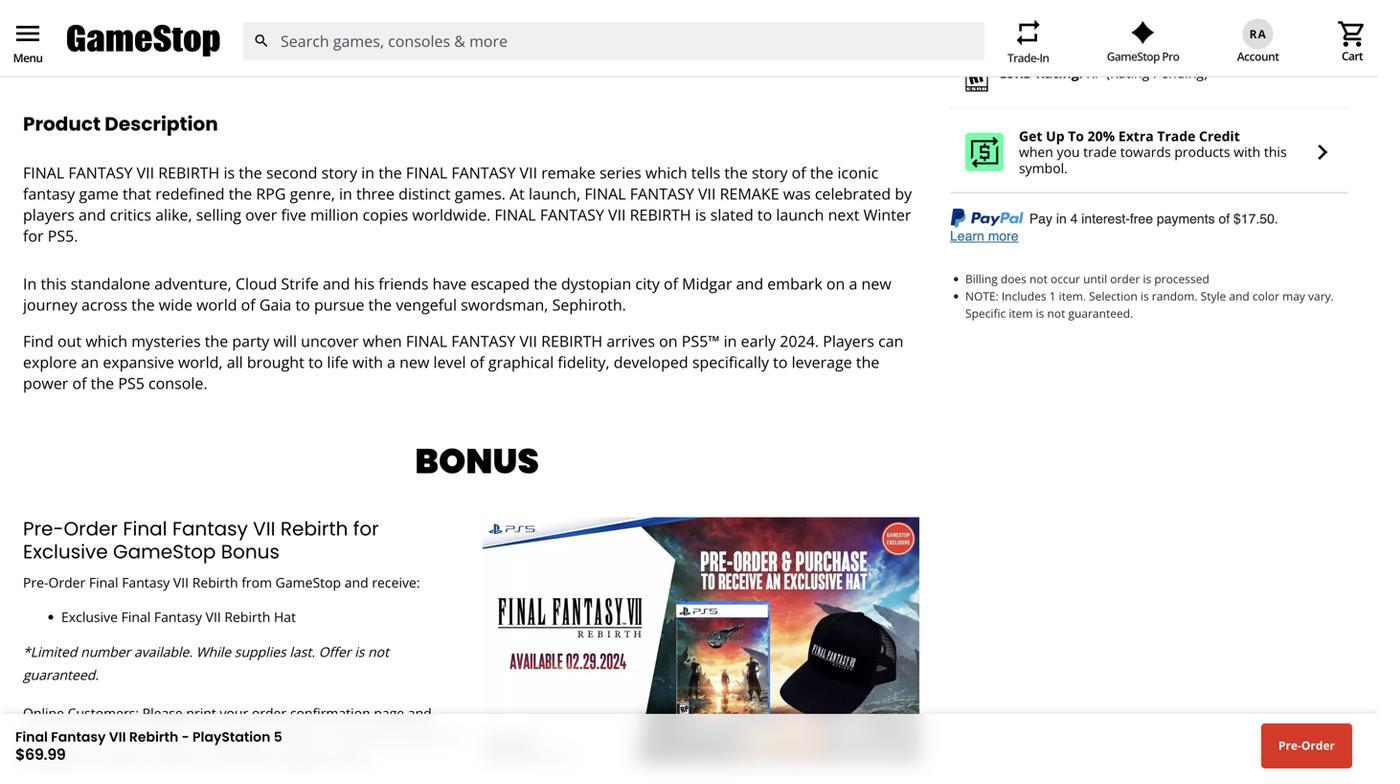 Task type: locate. For each thing, give the bounding box(es) containing it.
midgar
[[682, 273, 732, 294]]

a up players
[[849, 273, 858, 294]]

a inside find out which mysteries the party will uncover when final fantasy vii rebirth arrives on ps5™ in early 2024. players can explore an expansive world, all brought to life with a new level of graphical fidelity, developed specifically to leverage the power of the ps5 console.
[[387, 352, 396, 373]]

order inside button
[[1301, 738, 1335, 754]]

out
[[58, 331, 82, 351]]

item
[[1009, 305, 1033, 321]]

vii down the tells
[[698, 183, 716, 204]]

order for pre-order final fantasy vii rebirth for exclusive gamestop bonus pre-order final fantasy vii rebirth from gamestop and receive:
[[64, 516, 118, 542]]

alike,
[[155, 204, 192, 225]]

please
[[142, 704, 183, 723]]

pending)
[[1153, 64, 1208, 82]]

1 vertical spatial on
[[659, 331, 678, 351]]

for
[[23, 226, 44, 246], [353, 516, 379, 542]]

rebirth down from
[[225, 608, 270, 626]]

0 horizontal spatial on
[[659, 331, 678, 351]]

in up million
[[339, 183, 352, 204]]

rebirth up redefined
[[158, 162, 220, 183]]

fantasy up level
[[451, 331, 516, 351]]

1 vertical spatial with
[[352, 352, 383, 373]]

new
[[399, 43, 427, 61]]

this left title
[[1192, 3, 1217, 21]]

1 vertical spatial new
[[400, 352, 429, 373]]

chevron image
[[965, 133, 1004, 171]]

on right embark
[[826, 273, 845, 294]]

this for with
[[1264, 143, 1287, 161]]

random.
[[1152, 288, 1198, 304]]

this inside power trade eligible: get 20% extra credit when you trade-in games towards this title in store
[[1192, 3, 1217, 21]]

vii up the at
[[520, 162, 537, 183]]

was
[[783, 183, 811, 204]]

2 vertical spatial store
[[245, 750, 277, 769]]

when for power trade eligible: get 20% extra credit when you trade-in games towards this title in store
[[1283, 0, 1320, 5]]

online customers: please print your order confirmation page and bring it to your local store to receive your bonus. to ensure product is available, it is best to call your local store ahead of time.
[[23, 704, 458, 769]]

order for your
[[252, 704, 286, 723]]

0 vertical spatial in
[[1039, 50, 1049, 65]]

trade-
[[1008, 50, 1039, 65]]

title
[[1220, 3, 1248, 21]]

this inside get up to 20% extra trade credit when you trade towards products with this symbol.
[[1264, 143, 1287, 161]]

top deals
[[514, 43, 574, 61]]

this
[[1192, 3, 1217, 21], [1264, 143, 1287, 161], [41, 273, 67, 294]]

order up 5
[[252, 704, 286, 723]]

leverage
[[792, 352, 852, 373]]

1 vertical spatial to
[[329, 727, 345, 746]]

slated
[[710, 204, 753, 225]]

vii inside find out which mysteries the party will uncover when final fantasy vii rebirth arrives on ps5™ in early 2024. players can explore an expansive world, all brought to life with a new level of graphical fidelity, developed specifically to leverage the power of the ps5 console.
[[520, 331, 537, 351]]

the up rpg at the top left of page
[[239, 162, 262, 183]]

*limited
[[23, 643, 77, 661]]

tells
[[691, 162, 720, 183]]

1 vertical spatial 20%
[[1088, 127, 1115, 145]]

0 vertical spatial trade
[[1047, 0, 1085, 5]]

0 horizontal spatial in
[[23, 273, 37, 294]]

in up 'journey'
[[23, 273, 37, 294]]

on inside in this standalone adventure, cloud strife and his friends have escaped the dystopian city of midgar and embark on a new journey across the wide world of gaia to pursue the vengeful swordsman, sephiroth.
[[826, 273, 845, 294]]

new left level
[[400, 352, 429, 373]]

day
[[187, 43, 211, 61]]

0 vertical spatial towards
[[1133, 3, 1188, 21]]

final
[[123, 516, 167, 542], [89, 573, 118, 592], [121, 608, 151, 626], [15, 728, 48, 747]]

1 vertical spatial for
[[353, 516, 379, 542]]

menu menu
[[12, 18, 43, 66]]

in left games
[[1070, 3, 1083, 21]]

0 vertical spatial which
[[645, 162, 687, 183]]

ra account
[[1237, 26, 1279, 64]]

store down 5
[[245, 750, 277, 769]]

rebirth up call
[[129, 728, 178, 747]]

this up 'journey'
[[41, 273, 67, 294]]

the right escaped
[[534, 273, 557, 294]]

2 horizontal spatial store
[[1268, 3, 1303, 21]]

billing
[[965, 271, 998, 287]]

in down repeat
[[1039, 50, 1049, 65]]

for inside pre-order final fantasy vii rebirth for exclusive gamestop bonus pre-order final fantasy vii rebirth from gamestop and receive:
[[353, 516, 379, 542]]

0 horizontal spatial for
[[23, 226, 44, 246]]

rebirth up fidelity,
[[541, 331, 603, 351]]

towards inside get up to 20% extra trade credit when you trade towards products with this symbol.
[[1120, 143, 1171, 161]]

1 vertical spatial order
[[252, 704, 286, 723]]

pursue
[[314, 294, 364, 315]]

1 vertical spatial this
[[1264, 143, 1287, 161]]

can
[[878, 331, 904, 351]]

0 horizontal spatial with
[[352, 352, 383, 373]]

0 horizontal spatial this
[[41, 273, 67, 294]]

to left call
[[140, 750, 153, 769]]

worldwide.
[[412, 204, 491, 225]]

your
[[220, 704, 248, 723], [87, 727, 116, 746], [251, 727, 280, 746], [181, 750, 209, 769]]

2 vertical spatial this
[[41, 273, 67, 294]]

trade left games
[[1047, 0, 1085, 5]]

new up can
[[862, 273, 891, 294]]

1 horizontal spatial guaranteed.
[[1068, 305, 1133, 321]]

vii inside final fantasy vii rebirth - playstation 5 $69.99
[[109, 728, 126, 747]]

0 vertical spatial a
[[849, 273, 858, 294]]

and right style
[[1229, 288, 1250, 304]]

1 vertical spatial in
[[23, 273, 37, 294]]

0 vertical spatial for
[[23, 226, 44, 246]]

million
[[310, 204, 359, 225]]

of inside final fantasy vii rebirth is the second story in the final fantasy vii remake series which tells the story of the iconic fantasy game that redefined the rpg genre, in three distinct games. at launch, final fantasy vii remake was celebrated by players and critics alike, selling over five million copies worldwide. final fantasy vii rebirth is slated to launch next winter for ps5.
[[792, 162, 806, 183]]

offer
[[319, 643, 351, 661]]

local down playstation
[[213, 750, 241, 769]]

rebirth inside find out which mysteries the party will uncover when final fantasy vii rebirth arrives on ps5™ in early 2024. players can explore an expansive world, all brought to life with a new level of graphical fidelity, developed specifically to leverage the power of the ps5 console.
[[541, 331, 603, 351]]

that
[[123, 183, 151, 204]]

style
[[1201, 288, 1226, 304]]

0 vertical spatial with
[[1234, 143, 1261, 161]]

1 vertical spatial guaranteed.
[[23, 666, 99, 684]]

trade
[[1047, 0, 1085, 5], [1157, 127, 1196, 145]]

when inside power trade eligible: get 20% extra credit when you trade-in games towards this title in store
[[1283, 0, 1320, 5]]

1 horizontal spatial for
[[353, 516, 379, 542]]

0 horizontal spatial when
[[363, 331, 402, 351]]

with right the 'products'
[[1234, 143, 1261, 161]]

0 horizontal spatial order
[[252, 704, 286, 723]]

and left receive:
[[345, 573, 368, 592]]

is right offer
[[355, 643, 364, 661]]

esrb rating: rp (rating pending)
[[1000, 64, 1208, 82]]

1 horizontal spatial story
[[752, 162, 788, 183]]

players
[[23, 204, 75, 225]]

0 vertical spatial gamestop
[[1107, 48, 1160, 64]]

fantasy up "game"
[[68, 162, 133, 183]]

1 horizontal spatial it
[[85, 750, 93, 769]]

final down the online
[[15, 728, 48, 747]]

(rating
[[1106, 64, 1150, 82]]

the up was
[[810, 162, 834, 183]]

1 horizontal spatial get
[[1144, 0, 1167, 5]]

1 horizontal spatial new
[[862, 273, 891, 294]]

0 vertical spatial on
[[826, 273, 845, 294]]

friends
[[379, 273, 429, 294]]

to inside online customers: please print your order confirmation page and bring it to your local store to receive your bonus. to ensure product is available, it is best to call your local store ahead of time.
[[329, 727, 345, 746]]

ahead
[[281, 750, 319, 769]]

story up the genre,
[[321, 162, 357, 183]]

0 horizontal spatial you
[[1001, 3, 1026, 21]]

in up specifically
[[724, 331, 737, 351]]

0 vertical spatial you
[[1001, 3, 1026, 21]]

not
[[1030, 271, 1048, 287], [1047, 305, 1065, 321], [368, 643, 389, 661]]

to down print
[[187, 727, 200, 746]]

0 vertical spatial store
[[1268, 3, 1303, 21]]

fantasy up the available,
[[51, 728, 106, 747]]

order for track order
[[1123, 43, 1158, 61]]

0 vertical spatial this
[[1192, 3, 1217, 21]]

credit
[[1199, 127, 1240, 145]]

not down 1
[[1047, 305, 1065, 321]]

0 horizontal spatial get
[[1019, 127, 1042, 145]]

final inside find out which mysteries the party will uncover when final fantasy vii rebirth arrives on ps5™ in early 2024. players can explore an expansive world, all brought to life with a new level of graphical fidelity, developed specifically to leverage the power of the ps5 console.
[[406, 331, 447, 351]]

explore
[[23, 352, 77, 373]]

0 vertical spatial guaranteed.
[[1068, 305, 1133, 321]]

1 horizontal spatial you
[[1057, 143, 1080, 161]]

0 horizontal spatial gamestop
[[113, 539, 216, 565]]

you left trade at the top right
[[1057, 143, 1080, 161]]

shop my store link
[[15, 43, 103, 61]]

1 vertical spatial towards
[[1120, 143, 1171, 161]]

1 vertical spatial get
[[1019, 127, 1042, 145]]

call
[[156, 750, 177, 769]]

final up level
[[406, 331, 447, 351]]

vii up graphical
[[520, 331, 537, 351]]

1 horizontal spatial trade
[[1157, 127, 1196, 145]]

fantasy down the launch,
[[540, 204, 604, 225]]

1 horizontal spatial in
[[1039, 50, 1049, 65]]

extra
[[1201, 0, 1237, 5]]

1 horizontal spatial with
[[1234, 143, 1261, 161]]

of down cloud
[[241, 294, 255, 315]]

of down an
[[72, 373, 87, 394]]

2 horizontal spatial when
[[1283, 0, 1320, 5]]

final
[[23, 162, 64, 183], [406, 162, 447, 183], [585, 183, 626, 204], [495, 204, 536, 225], [406, 331, 447, 351]]

0 vertical spatial it
[[59, 727, 67, 746]]

1 horizontal spatial store
[[245, 750, 277, 769]]

shopping_cart cart
[[1337, 19, 1368, 64]]

1 horizontal spatial a
[[849, 273, 858, 294]]

1 horizontal spatial 20%
[[1170, 0, 1198, 5]]

1 horizontal spatial local
[[213, 750, 241, 769]]

1 horizontal spatial store
[[336, 43, 369, 61]]

with inside find out which mysteries the party will uncover when final fantasy vii rebirth arrives on ps5™ in early 2024. players can explore an expansive world, all brought to life with a new level of graphical fidelity, developed specifically to leverage the power of the ps5 console.
[[352, 352, 383, 373]]

a right life
[[387, 352, 396, 373]]

trade right extra
[[1157, 127, 1196, 145]]

0 horizontal spatial to
[[329, 727, 345, 746]]

local
[[119, 727, 148, 746], [213, 750, 241, 769]]

new
[[862, 273, 891, 294], [400, 352, 429, 373]]

0 vertical spatial when
[[1283, 0, 1320, 5]]

gaia
[[259, 294, 291, 315]]

0 horizontal spatial store
[[151, 727, 183, 746]]

rebirth up hat
[[280, 516, 348, 542]]

order inside billing does not occur until order is processed note: includes 1 item. selection is random. style and color may vary. specific item is not guaranteed.
[[1110, 271, 1140, 287]]

is left the best
[[97, 750, 106, 769]]

*limited number available. while supplies last. offer is not guaranteed.
[[23, 643, 389, 684]]

fantasy inside find out which mysteries the party will uncover when final fantasy vii rebirth arrives on ps5™ in early 2024. players can explore an expansive world, all brought to life with a new level of graphical fidelity, developed specifically to leverage the power of the ps5 console.
[[451, 331, 516, 351]]

not up includes
[[1030, 271, 1048, 287]]

$69.99
[[15, 744, 66, 765]]

1 horizontal spatial rebirth
[[541, 331, 603, 351]]

ps5
[[118, 373, 144, 394]]

and down "game"
[[79, 204, 106, 225]]

exclusive
[[23, 539, 108, 565], [61, 608, 118, 626]]

swordsman,
[[461, 294, 548, 315]]

you inside power trade eligible: get 20% extra credit when you trade-in games towards this title in store
[[1001, 3, 1026, 21]]

when right the uncover
[[363, 331, 402, 351]]

store right my
[[71, 43, 103, 61]]

gamestop image
[[67, 23, 220, 59]]

in
[[1070, 3, 1083, 21], [1252, 3, 1265, 21], [361, 162, 375, 183], [339, 183, 352, 204], [724, 331, 737, 351]]

fantasy up available. on the left bottom of the page
[[154, 608, 202, 626]]

gamestop pro icon image
[[1131, 21, 1155, 44]]

delivery
[[214, 43, 264, 61]]

towards
[[1133, 3, 1188, 21], [1120, 143, 1171, 161]]

rebirth down series
[[630, 204, 691, 225]]

you for trade-
[[1001, 3, 1026, 21]]

his
[[354, 273, 375, 294]]

when for get up to 20% extra trade credit when you trade towards products with this symbol.
[[1019, 143, 1053, 161]]

with inside get up to 20% extra trade credit when you trade towards products with this symbol.
[[1234, 143, 1261, 161]]

towards right trade at the top right
[[1120, 143, 1171, 161]]

you for trade
[[1057, 143, 1080, 161]]

to inside in this standalone adventure, cloud strife and his friends have escaped the dystopian city of midgar and embark on a new journey across the wide world of gaia to pursue the vengeful swordsman, sephiroth.
[[295, 294, 310, 315]]

1 vertical spatial exclusive
[[61, 608, 118, 626]]

digital
[[294, 43, 333, 61]]

2 horizontal spatial this
[[1264, 143, 1287, 161]]

vii up the best
[[109, 728, 126, 747]]

of left the time.
[[323, 750, 335, 769]]

0 vertical spatial new
[[862, 273, 891, 294]]

0 horizontal spatial bonus
[[221, 539, 280, 565]]

0 horizontal spatial story
[[321, 162, 357, 183]]

this right 'credit' in the top of the page
[[1264, 143, 1287, 161]]

store up call
[[151, 727, 183, 746]]

to
[[1068, 127, 1084, 145], [329, 727, 345, 746]]

the up world, on the left of the page
[[205, 331, 228, 351]]

0 horizontal spatial local
[[119, 727, 148, 746]]

credit
[[1241, 0, 1280, 5]]

wide
[[159, 294, 192, 315]]

in inside find out which mysteries the party will uncover when final fantasy vii rebirth arrives on ps5™ in early 2024. players can explore an expansive world, all brought to life with a new level of graphical fidelity, developed specifically to leverage the power of the ps5 console.
[[724, 331, 737, 351]]

1 vertical spatial when
[[1019, 143, 1053, 161]]

adventure,
[[154, 273, 232, 294]]

gamestop pro link
[[1107, 21, 1179, 64]]

trade
[[1083, 143, 1117, 161]]

pre- for pre-order final fantasy vii rebirth for exclusive gamestop bonus pre-order final fantasy vii rebirth from gamestop and receive:
[[23, 516, 64, 542]]

until
[[1083, 271, 1107, 287]]

1 vertical spatial store
[[151, 727, 183, 746]]

is right product
[[448, 727, 458, 746]]

1 horizontal spatial gamestop
[[276, 573, 341, 592]]

2 vertical spatial rebirth
[[541, 331, 603, 351]]

0 horizontal spatial 20%
[[1088, 127, 1115, 145]]

when inside get up to 20% extra trade credit when you trade towards products with this symbol.
[[1019, 143, 1053, 161]]

when right chevron icon
[[1019, 143, 1053, 161]]

pre- inside button
[[1279, 738, 1301, 754]]

get
[[1144, 0, 1167, 5], [1019, 127, 1042, 145]]

cart
[[1342, 48, 1363, 64]]

final down the at
[[495, 204, 536, 225]]

it right bring
[[59, 727, 67, 746]]

1 horizontal spatial order
[[1110, 271, 1140, 287]]

confirmation
[[290, 704, 370, 723]]

store
[[71, 43, 103, 61], [336, 43, 369, 61]]

escaped
[[471, 273, 530, 294]]

1 horizontal spatial this
[[1192, 3, 1217, 21]]

0 vertical spatial get
[[1144, 0, 1167, 5]]

available.
[[134, 643, 193, 661]]

the down an
[[91, 373, 114, 394]]

collectibles
[[703, 43, 772, 61]]

owned
[[629, 43, 673, 61]]

with right life
[[352, 352, 383, 373]]

0 horizontal spatial guaranteed.
[[23, 666, 99, 684]]

2 story from the left
[[752, 162, 788, 183]]

1 vertical spatial you
[[1057, 143, 1080, 161]]

rp
[[1086, 64, 1103, 82]]

0 horizontal spatial store
[[71, 43, 103, 61]]

get up gamestop pro icon
[[1144, 0, 1167, 5]]

0 vertical spatial order
[[1110, 271, 1140, 287]]

0 vertical spatial to
[[1068, 127, 1084, 145]]

0 vertical spatial bonus
[[386, 437, 557, 485]]

1 horizontal spatial when
[[1019, 143, 1053, 161]]

games
[[1086, 3, 1130, 21]]

order inside online customers: please print your order confirmation page and bring it to your local store to receive your bonus. to ensure product is available, it is best to call your local store ahead of time.
[[252, 704, 286, 723]]

you inside get up to 20% extra trade credit when you trade towards products with this symbol.
[[1057, 143, 1080, 161]]

receive:
[[372, 573, 420, 592]]

color
[[1253, 288, 1280, 304]]

0 vertical spatial not
[[1030, 271, 1048, 287]]

the down his
[[368, 294, 392, 315]]

and
[[79, 204, 106, 225], [323, 273, 350, 294], [736, 273, 763, 294], [1229, 288, 1250, 304], [345, 573, 368, 592], [408, 704, 432, 723]]

1 vertical spatial bonus
[[221, 539, 280, 565]]

1 vertical spatial not
[[1047, 305, 1065, 321]]

0 vertical spatial 20%
[[1170, 0, 1198, 5]]

it
[[59, 727, 67, 746], [85, 750, 93, 769]]

customers:
[[68, 704, 139, 723]]

guaranteed. down *limited
[[23, 666, 99, 684]]

0 horizontal spatial new
[[400, 352, 429, 373]]

0 vertical spatial exclusive
[[23, 539, 108, 565]]

1 vertical spatial local
[[213, 750, 241, 769]]

0 horizontal spatial a
[[387, 352, 396, 373]]

store up ben white payload center on the right of page
[[1268, 3, 1303, 21]]

a inside in this standalone adventure, cloud strife and his friends have escaped the dystopian city of midgar and embark on a new journey across the wide world of gaia to pursue the vengeful swordsman, sephiroth.
[[849, 273, 858, 294]]

final up distinct
[[406, 162, 447, 183]]

early
[[741, 331, 776, 351]]

1 horizontal spatial which
[[645, 162, 687, 183]]

towards up pro
[[1133, 3, 1188, 21]]

1 vertical spatial a
[[387, 352, 396, 373]]

in this standalone adventure, cloud strife and his friends have escaped the dystopian city of midgar and embark on a new journey across the wide world of gaia to pursue the vengeful swordsman, sephiroth.
[[23, 273, 891, 315]]

1 horizontal spatial to
[[1068, 127, 1084, 145]]

0 horizontal spatial trade
[[1047, 0, 1085, 5]]

trade inside get up to 20% extra trade credit when you trade towards products with this symbol.
[[1157, 127, 1196, 145]]

the up three
[[379, 162, 402, 183]]

receive
[[203, 727, 248, 746]]

1 vertical spatial which
[[86, 331, 127, 351]]

may
[[1283, 288, 1305, 304]]

on inside find out which mysteries the party will uncover when final fantasy vii rebirth arrives on ps5™ in early 2024. players can explore an expansive world, all brought to life with a new level of graphical fidelity, developed specifically to leverage the power of the ps5 console.
[[659, 331, 678, 351]]

fantasy down series
[[630, 183, 694, 204]]

you left trade-
[[1001, 3, 1026, 21]]



Task type: vqa. For each thing, say whether or not it's contained in the screenshot.
the top "5"
no



Task type: describe. For each thing, give the bounding box(es) containing it.
fantasy inside final fantasy vii rebirth - playstation 5 $69.99
[[51, 728, 106, 747]]

final up the fantasy
[[23, 162, 64, 183]]

this inside in this standalone adventure, cloud strife and his friends have escaped the dystopian city of midgar and embark on a new journey across the wide world of gaia to pursue the vengeful swordsman, sephiroth.
[[41, 273, 67, 294]]

track order
[[1088, 43, 1158, 61]]

exclusive inside pre-order final fantasy vii rebirth for exclusive gamestop bonus pre-order final fantasy vii rebirth from gamestop and receive:
[[23, 539, 108, 565]]

vii up exclusive final fantasy vii rebirth hat
[[173, 573, 189, 592]]

ps5™
[[682, 331, 720, 351]]

2 horizontal spatial rebirth
[[630, 204, 691, 225]]

order for until
[[1110, 271, 1140, 287]]

expansive
[[103, 352, 174, 373]]

to up the available,
[[71, 727, 84, 746]]

your up playstation
[[220, 704, 248, 723]]

and inside billing does not occur until order is processed note: includes 1 item. selection is random. style and color may vary. specific item is not guaranteed.
[[1229, 288, 1250, 304]]

games.
[[455, 183, 506, 204]]

product description
[[23, 111, 218, 137]]

search search field
[[242, 22, 985, 60]]

critics
[[110, 204, 151, 225]]

search
[[253, 33, 270, 49]]

consoles link
[[803, 43, 858, 61]]

2 store from the left
[[336, 43, 369, 61]]

brought
[[247, 352, 304, 373]]

the down players
[[856, 352, 880, 373]]

power
[[1001, 0, 1043, 5]]

same day delivery
[[150, 43, 264, 61]]

selling
[[196, 204, 241, 225]]

in up ra
[[1252, 3, 1265, 21]]

bonus inside pre-order final fantasy vii rebirth for exclusive gamestop bonus pre-order final fantasy vii rebirth from gamestop and receive:
[[221, 539, 280, 565]]

track order link
[[1069, 43, 1158, 61]]

new inside find out which mysteries the party will uncover when final fantasy vii rebirth arrives on ps5™ in early 2024. players can explore an expansive world, all brought to life with a new level of graphical fidelity, developed specifically to leverage the power of the ps5 console.
[[400, 352, 429, 373]]

0 horizontal spatial it
[[59, 727, 67, 746]]

is right item
[[1036, 305, 1044, 321]]

fantasy up from
[[172, 516, 248, 542]]

copies
[[363, 204, 408, 225]]

in inside in this standalone adventure, cloud strife and his friends have escaped the dystopian city of midgar and embark on a new journey across the wide world of gaia to pursue the vengeful swordsman, sephiroth.
[[23, 273, 37, 294]]

final up number at the bottom left of the page
[[89, 573, 118, 592]]

final up available. on the left bottom of the page
[[121, 608, 151, 626]]

while
[[196, 643, 231, 661]]

strife
[[281, 273, 319, 294]]

get inside get up to 20% extra trade credit when you trade towards products with this symbol.
[[1019, 127, 1042, 145]]

includes
[[1002, 288, 1046, 304]]

new releases
[[399, 43, 483, 61]]

menu
[[13, 50, 42, 66]]

fantasy up exclusive final fantasy vii rebirth hat
[[122, 573, 170, 592]]

vii up from
[[253, 516, 275, 542]]

trade inside power trade eligible: get 20% extra credit when you trade-in games towards this title in store
[[1047, 0, 1085, 5]]

remake
[[541, 162, 596, 183]]

for inside final fantasy vii rebirth is the second story in the final fantasy vii remake series which tells the story of the iconic fantasy game that redefined the rpg genre, in three distinct games. at launch, final fantasy vii remake was celebrated by players and critics alike, selling over five million copies worldwide. final fantasy vii rebirth is slated to launch next winter for ps5.
[[23, 226, 44, 246]]

vengeful
[[396, 294, 457, 315]]

get up to 20% extra trade credit when you trade towards products with this symbol.
[[1019, 127, 1287, 177]]

across
[[81, 294, 127, 315]]

journey
[[23, 294, 77, 315]]

fantasy up games.
[[451, 162, 516, 183]]

players
[[823, 331, 874, 351]]

get inside power trade eligible: get 20% extra credit when you trade-in games towards this title in store
[[1144, 0, 1167, 5]]

final up exclusive final fantasy vii rebirth hat
[[123, 516, 167, 542]]

your left bonus.
[[251, 727, 280, 746]]

vii up the that at left top
[[137, 162, 154, 183]]

pre-owned
[[604, 43, 673, 61]]

video games
[[888, 43, 968, 61]]

order for pre-order
[[1301, 738, 1335, 754]]

product
[[395, 727, 445, 746]]

rebirth inside final fantasy vii rebirth - playstation 5 $69.99
[[129, 728, 178, 747]]

product
[[23, 111, 101, 137]]

have
[[433, 273, 467, 294]]

to down '2024.'
[[773, 352, 788, 373]]

vii down series
[[608, 204, 626, 225]]

over
[[245, 204, 277, 225]]

not inside *limited number available. while supplies last. offer is not guaranteed.
[[368, 643, 389, 661]]

selection
[[1089, 288, 1138, 304]]

launch,
[[529, 183, 581, 204]]

distinct
[[399, 183, 451, 204]]

1 story from the left
[[321, 162, 357, 183]]

same day delivery link
[[150, 43, 264, 61]]

occur
[[1051, 271, 1080, 287]]

in up three
[[361, 162, 375, 183]]

ra
[[1249, 26, 1267, 42]]

1 vertical spatial gamestop
[[113, 539, 216, 565]]

guaranteed. inside *limited number available. while supplies last. offer is not guaranteed.
[[23, 666, 99, 684]]

to inside final fantasy vii rebirth is the second story in the final fantasy vii remake series which tells the story of the iconic fantasy game that redefined the rpg genre, in three distinct games. at launch, final fantasy vii remake was celebrated by players and critics alike, selling over five million copies worldwide. final fantasy vii rebirth is slated to launch next winter for ps5.
[[757, 204, 772, 225]]

and inside pre-order final fantasy vii rebirth for exclusive gamestop bonus pre-order final fantasy vii rebirth from gamestop and receive:
[[345, 573, 368, 592]]

pre-owned link
[[604, 43, 673, 61]]

20% inside get up to 20% extra trade credit when you trade towards products with this symbol.
[[1088, 127, 1115, 145]]

guaranteed. inside billing does not occur until order is processed note: includes 1 item. selection is random. style and color may vary. specific item is not guaranteed.
[[1068, 305, 1133, 321]]

store inside power trade eligible: get 20% extra credit when you trade-in games towards this title in store
[[1268, 3, 1303, 21]]

eligible:
[[1088, 0, 1140, 5]]

specific
[[965, 305, 1006, 321]]

mysteries
[[131, 331, 201, 351]]

final fantasy vii rebirth - playstation 5 $69.99
[[15, 728, 282, 765]]

the left wide
[[131, 294, 155, 315]]

final fantasy vii rebirth standard edition bonus image
[[483, 517, 919, 763]]

20% inside power trade eligible: get 20% extra credit when you trade-in games towards this title in store
[[1170, 0, 1198, 5]]

of right city
[[664, 273, 678, 294]]

embark
[[767, 273, 822, 294]]

video
[[888, 43, 923, 61]]

which inside find out which mysteries the party will uncover when final fantasy vii rebirth arrives on ps5™ in early 2024. players can explore an expansive world, all brought to life with a new level of graphical fidelity, developed specifically to leverage the power of the ps5 console.
[[86, 331, 127, 351]]

winter
[[863, 204, 911, 225]]

bonus.
[[283, 727, 326, 746]]

is inside *limited number available. while supplies last. offer is not guaranteed.
[[355, 643, 364, 661]]

symbol.
[[1019, 159, 1068, 177]]

pre- for pre-order
[[1279, 738, 1301, 754]]

1 vertical spatial it
[[85, 750, 93, 769]]

new inside in this standalone adventure, cloud strife and his friends have escaped the dystopian city of midgar and embark on a new journey across the wide world of gaia to pursue the vengeful swordsman, sephiroth.
[[862, 273, 891, 294]]

1
[[1049, 288, 1056, 304]]

which inside final fantasy vii rebirth is the second story in the final fantasy vii remake series which tells the story of the iconic fantasy game that redefined the rpg genre, in three distinct games. at launch, final fantasy vii remake was celebrated by players and critics alike, selling over five million copies worldwide. final fantasy vii rebirth is slated to launch next winter for ps5.
[[645, 162, 687, 183]]

an
[[81, 352, 99, 373]]

your down customers:
[[87, 727, 116, 746]]

final fantasy vii rebirth is the second story in the final fantasy vii remake series which tells the story of the iconic fantasy game that redefined the rpg genre, in three distinct games. at launch, final fantasy vii remake was celebrated by players and critics alike, selling over five million copies worldwide. final fantasy vii rebirth is slated to launch next winter for ps5.
[[23, 162, 912, 246]]

power trade eligible: get 20% extra credit when you trade-in games towards this title in store button
[[950, 0, 1348, 36]]

is up selling
[[224, 162, 235, 183]]

the up over at left top
[[229, 183, 252, 204]]

vary.
[[1308, 288, 1334, 304]]

0 horizontal spatial rebirth
[[158, 162, 220, 183]]

vii up while
[[206, 608, 221, 626]]

is left processed at right top
[[1143, 271, 1151, 287]]

of right level
[[470, 352, 484, 373]]

your down -
[[181, 750, 209, 769]]

repeat trade-in
[[1008, 17, 1049, 65]]

power
[[23, 373, 68, 394]]

rating:
[[1036, 64, 1083, 82]]

online
[[23, 704, 64, 723]]

1 store from the left
[[71, 43, 103, 61]]

series
[[600, 162, 641, 183]]

and up pursue
[[323, 273, 350, 294]]

digital store link
[[294, 43, 369, 61]]

remake
[[720, 183, 779, 204]]

towards inside power trade eligible: get 20% extra credit when you trade-in games towards this title in store
[[1133, 3, 1188, 21]]

center
[[1324, 43, 1364, 61]]

next
[[828, 204, 860, 225]]

esrb rating: rating pending image
[[965, 57, 988, 92]]

and inside online customers: please print your order confirmation page and bring it to your local store to receive your bonus. to ensure product is available, it is best to call your local store ahead of time.
[[408, 704, 432, 723]]

print
[[186, 704, 216, 723]]

world
[[196, 294, 237, 315]]

standalone
[[71, 273, 150, 294]]

is left the random.
[[1141, 288, 1149, 304]]

to inside get up to 20% extra trade credit when you trade towards products with this symbol.
[[1068, 127, 1084, 145]]

and inside final fantasy vii rebirth is the second story in the final fantasy vii remake series which tells the story of the iconic fantasy game that redefined the rpg genre, in three distinct games. at launch, final fantasy vii remake was celebrated by players and critics alike, selling over five million copies worldwide. final fantasy vii rebirth is slated to launch next winter for ps5.
[[79, 204, 106, 225]]

ps5.
[[48, 226, 78, 246]]

bring
[[23, 727, 56, 746]]

sephiroth.
[[552, 294, 626, 315]]

payload
[[1275, 43, 1321, 61]]

deals
[[540, 43, 574, 61]]

0 vertical spatial local
[[119, 727, 148, 746]]

last.
[[290, 643, 315, 661]]

1 horizontal spatial bonus
[[386, 437, 557, 485]]

games
[[926, 43, 968, 61]]

uncover
[[301, 331, 359, 351]]

pre-order final fantasy vii rebirth for exclusive gamestop bonus pre-order final fantasy vii rebirth from gamestop and receive:
[[23, 516, 420, 592]]

is left slated
[[695, 204, 706, 225]]

final down series
[[585, 183, 626, 204]]

hat
[[274, 608, 296, 626]]

this for towards
[[1192, 3, 1217, 21]]

graphical
[[488, 352, 554, 373]]

and right midgar
[[736, 273, 763, 294]]

of inside online customers: please print your order confirmation page and bring it to your local store to receive your bonus. to ensure product is available, it is best to call your local store ahead of time.
[[323, 750, 335, 769]]

item.
[[1059, 288, 1086, 304]]

in inside repeat trade-in
[[1039, 50, 1049, 65]]

find out which mysteries the party will uncover when final fantasy vii rebirth arrives on ps5™ in early 2024. players can explore an expansive world, all brought to life with a new level of graphical fidelity, developed specifically to leverage the power of the ps5 console.
[[23, 331, 904, 394]]

Search games, consoles & more search field
[[281, 22, 950, 60]]

the up "remake"
[[724, 162, 748, 183]]

top
[[514, 43, 537, 61]]

2024.
[[780, 331, 819, 351]]

pre- for pre-owned
[[604, 43, 629, 61]]

final inside final fantasy vii rebirth - playstation 5 $69.99
[[15, 728, 48, 747]]

rebirth left from
[[192, 573, 238, 592]]

rpg
[[256, 183, 286, 204]]

to left life
[[308, 352, 323, 373]]

fidelity,
[[558, 352, 610, 373]]

when inside find out which mysteries the party will uncover when final fantasy vii rebirth arrives on ps5™ in early 2024. players can explore an expansive world, all brought to life with a new level of graphical fidelity, developed specifically to leverage the power of the ps5 console.
[[363, 331, 402, 351]]



